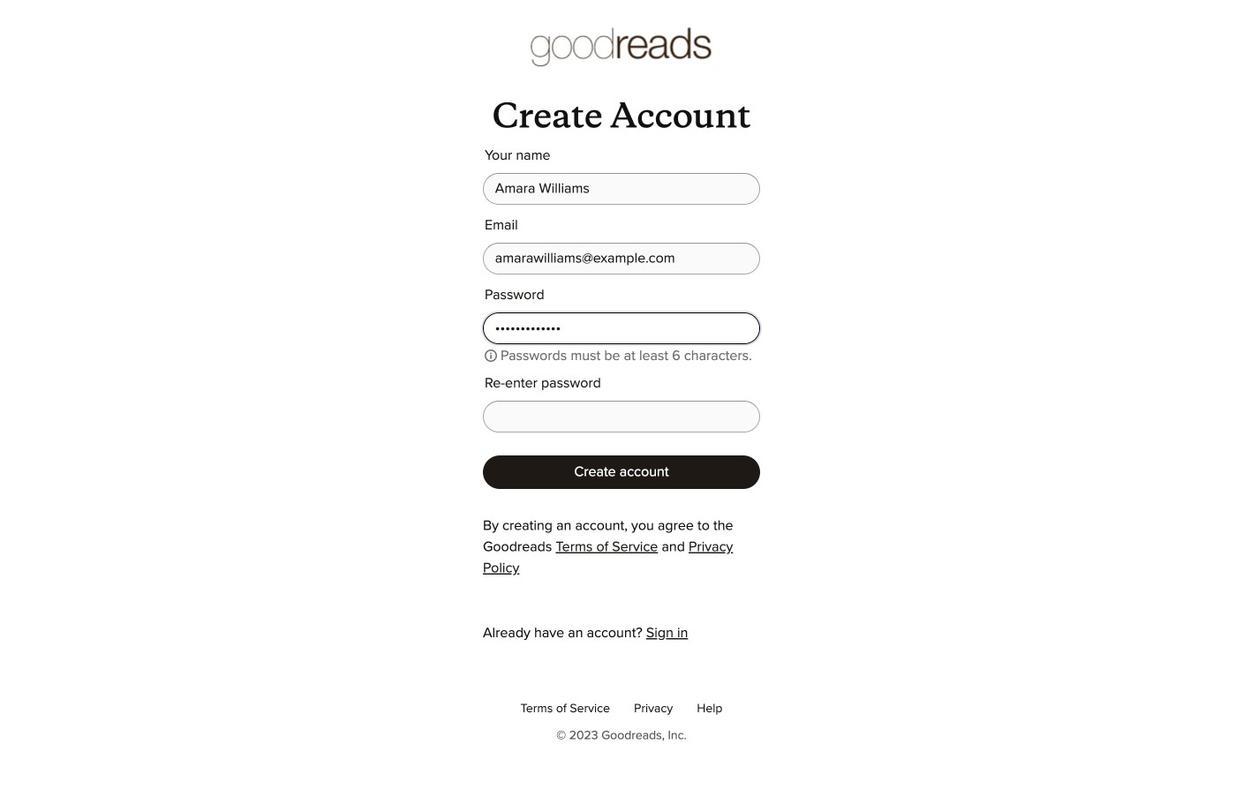 Task type: locate. For each thing, give the bounding box(es) containing it.
None email field
[[483, 243, 760, 275]]

None password field
[[483, 401, 760, 433]]

goodreads image
[[531, 26, 712, 69]]

None submit
[[483, 456, 760, 489]]



Task type: vqa. For each thing, say whether or not it's contained in the screenshot.
3-stars on the top right of the page
no



Task type: describe. For each thing, give the bounding box(es) containing it.
At least 6 characters password field
[[483, 313, 760, 345]]

First and last name text field
[[483, 173, 760, 205]]

alert image
[[485, 350, 497, 362]]



